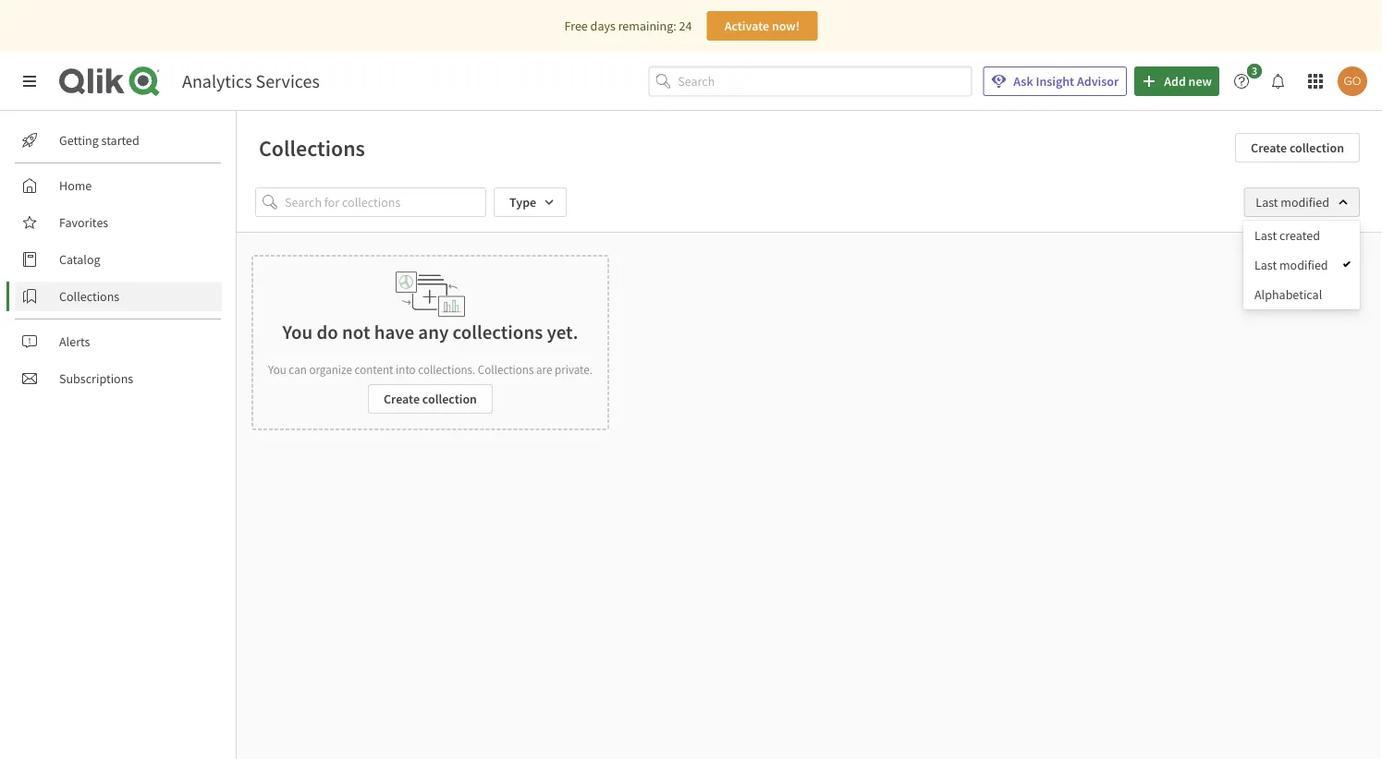 Task type: describe. For each thing, give the bounding box(es) containing it.
Last modified field
[[1244, 188, 1360, 217]]

last modified for last modified 'field'
[[1256, 194, 1329, 211]]

any
[[418, 320, 449, 344]]

remaining:
[[618, 18, 676, 34]]

last modified option
[[1243, 251, 1360, 280]]

you for you can organize content into collections. collections are private.
[[268, 362, 286, 377]]

collections inside 'link'
[[59, 288, 119, 305]]

analytics services element
[[182, 70, 320, 93]]

0 vertical spatial create
[[1251, 140, 1287, 156]]

alerts
[[59, 334, 90, 350]]

close sidebar menu image
[[22, 74, 37, 89]]

alphabetical
[[1254, 287, 1322, 303]]

private.
[[555, 362, 593, 377]]

ask insight advisor
[[1013, 73, 1119, 90]]

getting started
[[59, 132, 139, 149]]

yet.
[[547, 320, 578, 344]]

24
[[679, 18, 692, 34]]

getting started link
[[15, 126, 222, 155]]

days
[[590, 18, 616, 34]]

Search text field
[[678, 66, 972, 96]]

insight
[[1036, 73, 1074, 90]]

searchbar element
[[648, 66, 972, 96]]

Search for collections text field
[[285, 188, 486, 217]]

created
[[1279, 227, 1320, 244]]

filters region
[[0, 0, 1382, 760]]

you for you do not have any collections yet.
[[282, 320, 313, 344]]

last created
[[1254, 227, 1320, 244]]

modified for last modified 'field'
[[1281, 194, 1329, 211]]

activate
[[724, 18, 769, 34]]

create collection for the bottommost create collection button
[[384, 391, 477, 408]]

ask insight advisor button
[[983, 67, 1127, 96]]

getting
[[59, 132, 99, 149]]

free
[[564, 18, 588, 34]]

now!
[[772, 18, 800, 34]]

modified for last modified option
[[1279, 257, 1328, 274]]

create collection for create collection button to the right
[[1251, 140, 1344, 156]]

alerts link
[[15, 327, 222, 357]]

favorites
[[59, 214, 108, 231]]

you do not have any collections yet.
[[282, 320, 578, 344]]

last modified for last modified option
[[1254, 257, 1328, 274]]

can
[[289, 362, 307, 377]]

started
[[101, 132, 139, 149]]



Task type: vqa. For each thing, say whether or not it's contained in the screenshot.
Close sidebar menu icon
yes



Task type: locate. For each thing, give the bounding box(es) containing it.
modified
[[1281, 194, 1329, 211], [1279, 257, 1328, 274]]

create collection up last modified 'field'
[[1251, 140, 1344, 156]]

collection up last modified 'field'
[[1290, 140, 1344, 156]]

navigation pane element
[[0, 118, 236, 401]]

create inside create collection element
[[384, 391, 420, 408]]

you left can
[[268, 362, 286, 377]]

1 vertical spatial create
[[384, 391, 420, 408]]

create collection element
[[251, 255, 609, 431]]

0 horizontal spatial create
[[384, 391, 420, 408]]

0 vertical spatial last
[[1256, 194, 1278, 211]]

organize
[[309, 362, 352, 377]]

create collection
[[1251, 140, 1344, 156], [384, 391, 477, 408]]

collections down collections
[[478, 362, 534, 377]]

analytics
[[182, 70, 252, 93]]

content
[[355, 362, 393, 377]]

home
[[59, 177, 92, 194]]

catalog link
[[15, 245, 222, 275]]

1 horizontal spatial create collection
[[1251, 140, 1344, 156]]

last
[[1256, 194, 1278, 211], [1254, 227, 1277, 244], [1254, 257, 1277, 274]]

do
[[317, 320, 338, 344]]

last for last modified 'field'
[[1256, 194, 1278, 211]]

free days remaining: 24
[[564, 18, 692, 34]]

1 vertical spatial modified
[[1279, 257, 1328, 274]]

1 vertical spatial collections
[[59, 288, 119, 305]]

collections down catalog on the left
[[59, 288, 119, 305]]

2 vertical spatial last
[[1254, 257, 1277, 274]]

list box
[[1243, 221, 1360, 310]]

you can organize content into collections. collections are private.
[[268, 362, 593, 377]]

activate now!
[[724, 18, 800, 34]]

create down into
[[384, 391, 420, 408]]

subscriptions link
[[15, 364, 222, 394]]

0 horizontal spatial collection
[[422, 391, 477, 408]]

modified up the alphabetical option in the top right of the page
[[1279, 257, 1328, 274]]

you
[[282, 320, 313, 344], [268, 362, 286, 377]]

0 vertical spatial collections
[[259, 134, 365, 162]]

ask
[[1013, 73, 1033, 90]]

0 vertical spatial create collection
[[1251, 140, 1344, 156]]

1 horizontal spatial create collection button
[[1235, 133, 1360, 163]]

last for last created 'option'
[[1254, 227, 1277, 244]]

0 vertical spatial create collection button
[[1235, 133, 1360, 163]]

collection down collections.
[[422, 391, 477, 408]]

create collection button up last modified 'field'
[[1235, 133, 1360, 163]]

last modified inside option
[[1254, 257, 1328, 274]]

modified inside last modified 'field'
[[1281, 194, 1329, 211]]

catalog
[[59, 251, 100, 268]]

services
[[256, 70, 320, 93]]

0 vertical spatial modified
[[1281, 194, 1329, 211]]

collection
[[1290, 140, 1344, 156], [422, 391, 477, 408]]

1 horizontal spatial collections
[[259, 134, 365, 162]]

favorites link
[[15, 208, 222, 238]]

1 vertical spatial last modified
[[1254, 257, 1328, 274]]

last modified up last created on the top right
[[1256, 194, 1329, 211]]

have
[[374, 320, 414, 344]]

last inside option
[[1254, 257, 1277, 274]]

last up last created on the top right
[[1256, 194, 1278, 211]]

not
[[342, 320, 370, 344]]

0 horizontal spatial collections
[[59, 288, 119, 305]]

0 horizontal spatial create collection
[[384, 391, 477, 408]]

last down last created on the top right
[[1254, 257, 1277, 274]]

1 vertical spatial you
[[268, 362, 286, 377]]

1 vertical spatial create collection button
[[368, 385, 493, 414]]

you left do
[[282, 320, 313, 344]]

2 horizontal spatial collections
[[478, 362, 534, 377]]

collections.
[[418, 362, 475, 377]]

modified up last created 'option'
[[1281, 194, 1329, 211]]

last for last modified option
[[1254, 257, 1277, 274]]

analytics services
[[182, 70, 320, 93]]

subscriptions
[[59, 371, 133, 387]]

last created option
[[1243, 221, 1360, 251]]

list box containing last created
[[1243, 221, 1360, 310]]

0 vertical spatial collection
[[1290, 140, 1344, 156]]

1 horizontal spatial create
[[1251, 140, 1287, 156]]

0 vertical spatial last modified
[[1256, 194, 1329, 211]]

create up last modified 'field'
[[1251, 140, 1287, 156]]

collections link
[[15, 282, 222, 312]]

1 vertical spatial create collection
[[384, 391, 477, 408]]

advisor
[[1077, 73, 1119, 90]]

create collection button
[[1235, 133, 1360, 163], [368, 385, 493, 414]]

0 vertical spatial you
[[282, 320, 313, 344]]

collections inside create collection element
[[478, 362, 534, 377]]

home link
[[15, 171, 222, 201]]

are
[[536, 362, 552, 377]]

alphabetical option
[[1243, 280, 1360, 310]]

last modified up alphabetical
[[1254, 257, 1328, 274]]

modified inside last modified option
[[1279, 257, 1328, 274]]

into
[[396, 362, 416, 377]]

last inside 'option'
[[1254, 227, 1277, 244]]

1 vertical spatial last
[[1254, 227, 1277, 244]]

2 vertical spatial collections
[[478, 362, 534, 377]]

create
[[1251, 140, 1287, 156], [384, 391, 420, 408]]

collections
[[453, 320, 543, 344]]

1 horizontal spatial collection
[[1290, 140, 1344, 156]]

0 horizontal spatial create collection button
[[368, 385, 493, 414]]

last modified
[[1256, 194, 1329, 211], [1254, 257, 1328, 274]]

1 vertical spatial collection
[[422, 391, 477, 408]]

last modified inside 'field'
[[1256, 194, 1329, 211]]

create collection down the you can organize content into collections. collections are private.
[[384, 391, 477, 408]]

collections
[[259, 134, 365, 162], [59, 288, 119, 305], [478, 362, 534, 377]]

collections down "services"
[[259, 134, 365, 162]]

activate now! link
[[707, 11, 818, 41]]

list box inside filters region
[[1243, 221, 1360, 310]]

last inside 'field'
[[1256, 194, 1278, 211]]

last left created
[[1254, 227, 1277, 244]]

create collection button down the you can organize content into collections. collections are private.
[[368, 385, 493, 414]]



